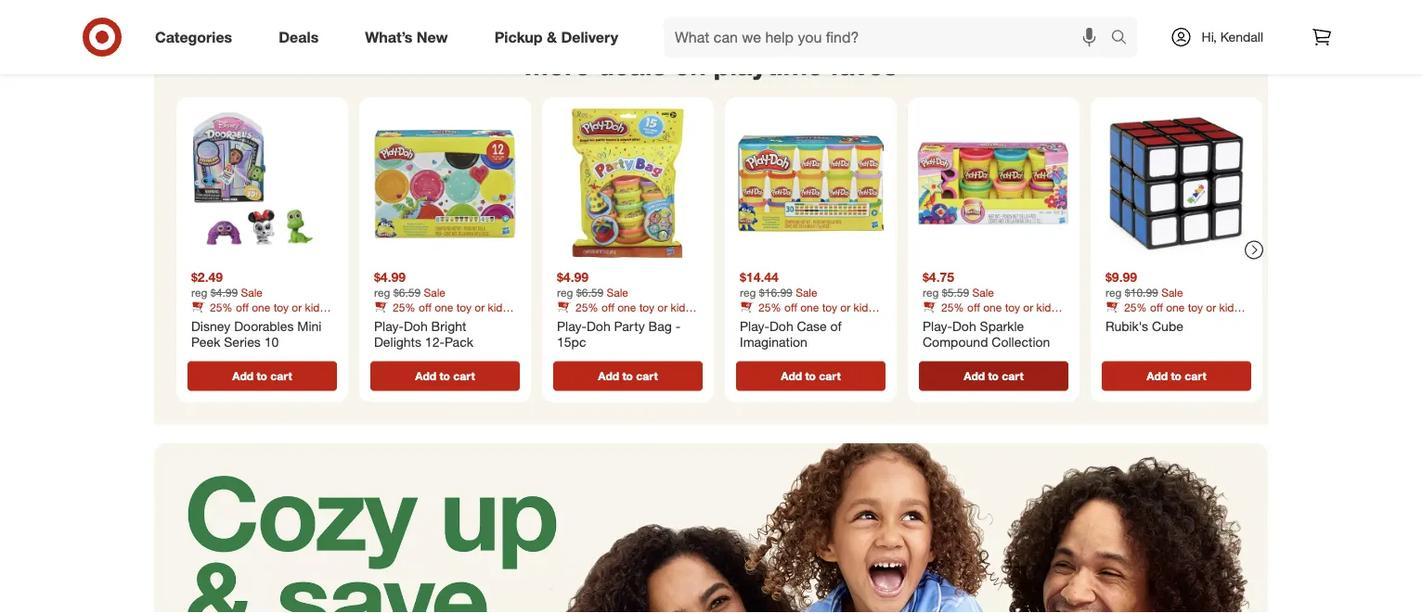 Task type: vqa. For each thing, say whether or not it's contained in the screenshot.


Task type: describe. For each thing, give the bounding box(es) containing it.
$6.59 for bright
[[394, 285, 421, 299]]

collection
[[992, 334, 1051, 350]]

10
[[264, 334, 279, 350]]

toy for case
[[822, 300, 838, 314]]

one for mini
[[252, 300, 271, 314]]

book for rubik's cube
[[1106, 314, 1131, 328]]

kids' for play-doh party bag - 15pc
[[671, 300, 694, 314]]

add to cart button for collection
[[919, 362, 1069, 391]]

toy for bright
[[457, 300, 472, 314]]

to for series
[[257, 370, 267, 383]]

6 one from the left
[[1167, 300, 1185, 314]]

play-doh bright delights 12-pack image
[[367, 105, 524, 262]]

pack
[[445, 334, 474, 350]]

doh for party
[[587, 318, 611, 334]]

play-doh sparkle compound collection image
[[916, 105, 1073, 262]]

$14.44 reg $16.99 sale
[[740, 269, 818, 299]]

What can we help you find? suggestions appear below search field
[[664, 17, 1116, 58]]

play- for play-doh bright delights 12-pack
[[374, 318, 404, 334]]

6 add to cart button from the left
[[1102, 362, 1252, 391]]

one for party
[[618, 300, 636, 314]]

play-doh sparkle compound collection
[[923, 318, 1051, 350]]

25% off one toy or kids' book for case
[[740, 300, 877, 328]]

6 cart from the left
[[1185, 370, 1207, 383]]

$4.99 reg $6.59 sale for bright
[[374, 269, 446, 299]]

rubik's cube image
[[1099, 105, 1256, 262]]

$5.59
[[942, 285, 970, 299]]

play-doh party bag - 15pc
[[557, 318, 681, 350]]

25% for rubik's cube
[[1125, 300, 1148, 314]]

categories link
[[139, 17, 256, 58]]

play- for play-doh case of imagination
[[740, 318, 770, 334]]

compound
[[923, 334, 989, 350]]

$6.59 for party
[[577, 285, 604, 299]]

delivery
[[561, 28, 619, 46]]

cart for collection
[[1002, 370, 1024, 383]]

search button
[[1103, 17, 1148, 61]]

$14.44
[[740, 269, 779, 285]]

to for -
[[623, 370, 633, 383]]

add for bag
[[598, 370, 620, 383]]

doh for sparkle
[[953, 318, 977, 334]]

25% for play-doh party bag - 15pc
[[576, 300, 599, 314]]

pickup
[[495, 28, 543, 46]]

deals link
[[263, 17, 342, 58]]

25% for play-doh sparkle compound collection
[[942, 300, 965, 314]]

imagination
[[740, 334, 808, 350]]

add for peek
[[232, 370, 254, 383]]

sale for mini
[[241, 285, 263, 299]]

kids' for play-doh sparkle compound collection
[[1037, 300, 1060, 314]]

reg for disney doorables mini peek series 10
[[191, 285, 208, 299]]

$4.75 reg $5.59 sale
[[923, 269, 995, 299]]

toy for party
[[640, 300, 655, 314]]

reg for play-doh sparkle compound collection
[[923, 285, 939, 299]]

25% off one toy or kids' book for sparkle
[[923, 300, 1060, 328]]

deals
[[279, 28, 319, 46]]

book for play-doh sparkle compound collection
[[923, 314, 948, 328]]

add to cart button for series
[[188, 362, 337, 391]]

faves
[[831, 49, 898, 82]]

carousel region
[[154, 34, 1269, 443]]

6 25% off one toy or kids' book from the left
[[1106, 300, 1243, 328]]

off for sparkle
[[968, 300, 981, 314]]

$4.99 inside $2.49 reg $4.99 sale
[[211, 285, 238, 299]]

sale inside $9.99 reg $10.99 sale
[[1162, 285, 1184, 299]]

$4.99 for play-doh bright delights 12-pack
[[374, 269, 406, 285]]

add to cart for -
[[598, 370, 658, 383]]

reg for play-doh party bag - 15pc
[[557, 285, 573, 299]]

&
[[547, 28, 557, 46]]

one for sparkle
[[984, 300, 1002, 314]]

$9.99
[[1106, 269, 1138, 285]]

disney doorables mini peek series 10
[[191, 318, 322, 350]]

mini
[[297, 318, 322, 334]]

disney
[[191, 318, 231, 334]]

25% for disney doorables mini peek series 10
[[210, 300, 233, 314]]

what's new link
[[349, 17, 471, 58]]

to for collection
[[989, 370, 999, 383]]

play-doh party bag - 15pc image
[[550, 105, 707, 262]]

add for delights
[[415, 370, 437, 383]]

add to cart button for imagination
[[736, 362, 886, 391]]

playtime
[[714, 49, 823, 82]]

to for imagination
[[806, 370, 816, 383]]

toy for mini
[[274, 300, 289, 314]]

cart for imagination
[[819, 370, 841, 383]]

of
[[831, 318, 842, 334]]

25% off one toy or kids' book for mini
[[191, 300, 328, 328]]

cart for 12-
[[453, 370, 475, 383]]

$2.49
[[191, 269, 223, 285]]

off for case
[[785, 300, 798, 314]]

6 add to cart from the left
[[1147, 370, 1207, 383]]

one for case
[[801, 300, 819, 314]]

add for compound
[[964, 370, 985, 383]]

reg for rubik's cube
[[1106, 285, 1122, 299]]

more deals on playtime faves
[[525, 49, 898, 82]]

one for bright
[[435, 300, 453, 314]]

$2.49 reg $4.99 sale
[[191, 269, 263, 299]]

case
[[797, 318, 827, 334]]

reg for play-doh bright delights 12-pack
[[374, 285, 391, 299]]

bright
[[431, 318, 467, 334]]



Task type: locate. For each thing, give the bounding box(es) containing it.
sale up bright
[[424, 285, 446, 299]]

$10.99
[[1125, 285, 1159, 299]]

$9.99 reg $10.99 sale
[[1106, 269, 1184, 299]]

reg inside $2.49 reg $4.99 sale
[[191, 285, 208, 299]]

or for case
[[841, 300, 851, 314]]

sale up party in the bottom left of the page
[[607, 285, 629, 299]]

25% off one toy or kids' book up 10
[[191, 300, 328, 328]]

to down play-doh sparkle compound collection
[[989, 370, 999, 383]]

6 kids' from the left
[[1220, 300, 1243, 314]]

play- left 12-
[[374, 318, 404, 334]]

1 or from the left
[[292, 300, 302, 314]]

4 cart from the left
[[819, 370, 841, 383]]

add to cart down play-doh party bag - 15pc
[[598, 370, 658, 383]]

0 horizontal spatial $6.59
[[394, 285, 421, 299]]

sale right $5.59
[[973, 285, 995, 299]]

play- down $16.99
[[740, 318, 770, 334]]

off for party
[[602, 300, 615, 314]]

play-doh bright delights 12-pack
[[374, 318, 474, 350]]

doh inside play-doh bright delights 12-pack
[[404, 318, 428, 334]]

book for play-doh party bag - 15pc
[[557, 314, 583, 328]]

1 doh from the left
[[404, 318, 428, 334]]

off down $10.99
[[1151, 300, 1163, 314]]

5 add from the left
[[964, 370, 985, 383]]

doh for bright
[[404, 318, 428, 334]]

kids' for rubik's cube
[[1220, 300, 1243, 314]]

sale for bright
[[424, 285, 446, 299]]

2 toy from the left
[[457, 300, 472, 314]]

2 book from the left
[[374, 314, 400, 328]]

one up bright
[[435, 300, 453, 314]]

4 reg from the left
[[740, 285, 756, 299]]

one up "cube"
[[1167, 300, 1185, 314]]

doh left party in the bottom left of the page
[[587, 318, 611, 334]]

6 book from the left
[[1106, 314, 1131, 328]]

doh for case
[[770, 318, 794, 334]]

2 horizontal spatial $4.99
[[557, 269, 589, 285]]

add to cart button down play-doh case of imagination
[[736, 362, 886, 391]]

4 play- from the left
[[923, 318, 953, 334]]

25% off one toy or kids' book for bright
[[374, 300, 511, 328]]

or for bright
[[475, 300, 485, 314]]

25% down $5.59
[[942, 300, 965, 314]]

3 to from the left
[[623, 370, 633, 383]]

2 sale from the left
[[424, 285, 446, 299]]

6 add from the left
[[1147, 370, 1168, 383]]

sparkle
[[980, 318, 1025, 334]]

2 $4.99 reg $6.59 sale from the left
[[557, 269, 629, 299]]

cube
[[1153, 318, 1184, 334]]

5 add to cart button from the left
[[919, 362, 1069, 391]]

3 reg from the left
[[557, 285, 573, 299]]

one up doorables
[[252, 300, 271, 314]]

3 toy from the left
[[640, 300, 655, 314]]

sale inside "$4.75 reg $5.59 sale"
[[973, 285, 995, 299]]

sale right $16.99
[[796, 285, 818, 299]]

add down series
[[232, 370, 254, 383]]

2 add to cart button from the left
[[371, 362, 520, 391]]

book up peek
[[191, 314, 217, 328]]

1 kids' from the left
[[305, 300, 328, 314]]

3 add from the left
[[598, 370, 620, 383]]

6 off from the left
[[1151, 300, 1163, 314]]

doh inside play-doh case of imagination
[[770, 318, 794, 334]]

toy
[[274, 300, 289, 314], [457, 300, 472, 314], [640, 300, 655, 314], [822, 300, 838, 314], [1005, 300, 1021, 314], [1188, 300, 1204, 314]]

5 or from the left
[[1024, 300, 1034, 314]]

sale
[[241, 285, 263, 299], [424, 285, 446, 299], [607, 285, 629, 299], [796, 285, 818, 299], [973, 285, 995, 299], [1162, 285, 1184, 299]]

rubik's cube
[[1106, 318, 1184, 334]]

6 toy from the left
[[1188, 300, 1204, 314]]

add
[[232, 370, 254, 383], [415, 370, 437, 383], [598, 370, 620, 383], [781, 370, 802, 383], [964, 370, 985, 383], [1147, 370, 1168, 383]]

4 sale from the left
[[796, 285, 818, 299]]

sale for case
[[796, 285, 818, 299]]

cart for series
[[271, 370, 292, 383]]

$6.59 up play-doh party bag - 15pc
[[577, 285, 604, 299]]

play-
[[374, 318, 404, 334], [557, 318, 587, 334], [740, 318, 770, 334], [923, 318, 953, 334]]

25% off one toy or kids' book down $10.99
[[1106, 300, 1243, 328]]

reg up 15pc
[[557, 285, 573, 299]]

0 horizontal spatial $4.99
[[211, 285, 238, 299]]

25% off one toy or kids' book up 15pc
[[557, 300, 694, 328]]

5 to from the left
[[989, 370, 999, 383]]

add to cart button down "cube"
[[1102, 362, 1252, 391]]

1 add to cart from the left
[[232, 370, 292, 383]]

party
[[614, 318, 645, 334]]

doh inside play-doh sparkle compound collection
[[953, 318, 977, 334]]

reg
[[191, 285, 208, 299], [374, 285, 391, 299], [557, 285, 573, 299], [740, 285, 756, 299], [923, 285, 939, 299], [1106, 285, 1122, 299]]

5 toy from the left
[[1005, 300, 1021, 314]]

25% for play-doh case of imagination
[[759, 300, 782, 314]]

15pc
[[557, 334, 587, 350]]

doh
[[404, 318, 428, 334], [587, 318, 611, 334], [770, 318, 794, 334], [953, 318, 977, 334]]

$4.99
[[374, 269, 406, 285], [557, 269, 589, 285], [211, 285, 238, 299]]

3 kids' from the left
[[671, 300, 694, 314]]

1 horizontal spatial $4.99
[[374, 269, 406, 285]]

2 doh from the left
[[587, 318, 611, 334]]

to down 10
[[257, 370, 267, 383]]

cozy up & save image
[[154, 443, 1269, 614]]

2 play- from the left
[[557, 318, 587, 334]]

$6.59
[[394, 285, 421, 299], [577, 285, 604, 299]]

25%
[[210, 300, 233, 314], [393, 300, 416, 314], [576, 300, 599, 314], [759, 300, 782, 314], [942, 300, 965, 314], [1125, 300, 1148, 314]]

25% down $16.99
[[759, 300, 782, 314]]

or
[[292, 300, 302, 314], [475, 300, 485, 314], [658, 300, 668, 314], [841, 300, 851, 314], [1024, 300, 1034, 314], [1207, 300, 1217, 314]]

off up party in the bottom left of the page
[[602, 300, 615, 314]]

$4.99 up 15pc
[[557, 269, 589, 285]]

2 one from the left
[[435, 300, 453, 314]]

off up play-doh bright delights 12-pack
[[419, 300, 432, 314]]

one up party in the bottom left of the page
[[618, 300, 636, 314]]

bag
[[649, 318, 672, 334]]

add to cart for collection
[[964, 370, 1024, 383]]

1 book from the left
[[191, 314, 217, 328]]

3 add to cart button from the left
[[554, 362, 703, 391]]

add to cart for imagination
[[781, 370, 841, 383]]

play- inside play-doh case of imagination
[[740, 318, 770, 334]]

1 toy from the left
[[274, 300, 289, 314]]

3 cart from the left
[[636, 370, 658, 383]]

doorables
[[234, 318, 294, 334]]

$4.99 up disney
[[211, 285, 238, 299]]

4 add to cart from the left
[[781, 370, 841, 383]]

3 sale from the left
[[607, 285, 629, 299]]

4 book from the left
[[740, 314, 766, 328]]

to down play-doh party bag - 15pc
[[623, 370, 633, 383]]

1 cart from the left
[[271, 370, 292, 383]]

5 kids' from the left
[[1037, 300, 1060, 314]]

add down play-doh party bag - 15pc
[[598, 370, 620, 383]]

sale for sparkle
[[973, 285, 995, 299]]

1 play- from the left
[[374, 318, 404, 334]]

2 add from the left
[[415, 370, 437, 383]]

add to cart button for -
[[554, 362, 703, 391]]

25% off one toy or kids' book down $16.99
[[740, 300, 877, 328]]

4 25% from the left
[[759, 300, 782, 314]]

5 25% off one toy or kids' book from the left
[[923, 300, 1060, 328]]

sale for party
[[607, 285, 629, 299]]

reg left $10.99
[[1106, 285, 1122, 299]]

or for sparkle
[[1024, 300, 1034, 314]]

reg left $16.99
[[740, 285, 756, 299]]

off for mini
[[236, 300, 249, 314]]

book for disney doorables mini peek series 10
[[191, 314, 217, 328]]

2 kids' from the left
[[488, 300, 511, 314]]

book up 15pc
[[557, 314, 583, 328]]

$16.99
[[760, 285, 793, 299]]

add down "cube"
[[1147, 370, 1168, 383]]

add to cart down play-doh sparkle compound collection
[[964, 370, 1024, 383]]

4 toy from the left
[[822, 300, 838, 314]]

add for of
[[781, 370, 802, 383]]

reg inside $14.44 reg $16.99 sale
[[740, 285, 756, 299]]

series
[[224, 334, 261, 350]]

new
[[417, 28, 448, 46]]

4 25% off one toy or kids' book from the left
[[740, 300, 877, 328]]

what's new
[[365, 28, 448, 46]]

4 add from the left
[[781, 370, 802, 383]]

or for party
[[658, 300, 668, 314]]

5 reg from the left
[[923, 285, 939, 299]]

25% off one toy or kids' book up collection at bottom
[[923, 300, 1060, 328]]

4 one from the left
[[801, 300, 819, 314]]

book for play-doh case of imagination
[[740, 314, 766, 328]]

add to cart button down play-doh party bag - 15pc
[[554, 362, 703, 391]]

$4.99 reg $6.59 sale
[[374, 269, 446, 299], [557, 269, 629, 299]]

1 to from the left
[[257, 370, 267, 383]]

play-doh case of imagination image
[[733, 105, 890, 262]]

rubik's
[[1106, 318, 1149, 334]]

add to cart button down 12-
[[371, 362, 520, 391]]

sale up doorables
[[241, 285, 263, 299]]

4 or from the left
[[841, 300, 851, 314]]

off down $5.59
[[968, 300, 981, 314]]

kids' for play-doh bright delights 12-pack
[[488, 300, 511, 314]]

$4.99 up delights
[[374, 269, 406, 285]]

reg left $5.59
[[923, 285, 939, 299]]

add to cart button
[[188, 362, 337, 391], [371, 362, 520, 391], [554, 362, 703, 391], [736, 362, 886, 391], [919, 362, 1069, 391], [1102, 362, 1252, 391]]

6 or from the left
[[1207, 300, 1217, 314]]

2 25% off one toy or kids' book from the left
[[374, 300, 511, 328]]

5 off from the left
[[968, 300, 981, 314]]

1 sale from the left
[[241, 285, 263, 299]]

off down $2.49 reg $4.99 sale
[[236, 300, 249, 314]]

1 25% from the left
[[210, 300, 233, 314]]

$4.75
[[923, 269, 955, 285]]

1 add from the left
[[232, 370, 254, 383]]

add to cart down 12-
[[415, 370, 475, 383]]

play- inside play-doh sparkle compound collection
[[923, 318, 953, 334]]

5 cart from the left
[[1002, 370, 1024, 383]]

kendall
[[1221, 29, 1264, 45]]

play- down $5.59
[[923, 318, 953, 334]]

1 add to cart button from the left
[[188, 362, 337, 391]]

doh down $5.59
[[953, 318, 977, 334]]

to down "cube"
[[1171, 370, 1182, 383]]

add to cart down "cube"
[[1147, 370, 1207, 383]]

add to cart button down 10
[[188, 362, 337, 391]]

toy for sparkle
[[1005, 300, 1021, 314]]

2 reg from the left
[[374, 285, 391, 299]]

$4.99 reg $6.59 sale up play-doh bright delights 12-pack
[[374, 269, 446, 299]]

0 horizontal spatial $4.99 reg $6.59 sale
[[374, 269, 446, 299]]

add to cart down play-doh case of imagination
[[781, 370, 841, 383]]

search
[[1103, 30, 1148, 48]]

5 book from the left
[[923, 314, 948, 328]]

1 25% off one toy or kids' book from the left
[[191, 300, 328, 328]]

kids'
[[305, 300, 328, 314], [488, 300, 511, 314], [671, 300, 694, 314], [854, 300, 877, 314], [1037, 300, 1060, 314], [1220, 300, 1243, 314]]

2 $6.59 from the left
[[577, 285, 604, 299]]

1 horizontal spatial $4.99 reg $6.59 sale
[[557, 269, 629, 299]]

reg inside $9.99 reg $10.99 sale
[[1106, 285, 1122, 299]]

sale inside $14.44 reg $16.99 sale
[[796, 285, 818, 299]]

2 off from the left
[[419, 300, 432, 314]]

1 horizontal spatial $6.59
[[577, 285, 604, 299]]

kids' for play-doh case of imagination
[[854, 300, 877, 314]]

add down imagination
[[781, 370, 802, 383]]

3 25% from the left
[[576, 300, 599, 314]]

2 to from the left
[[440, 370, 450, 383]]

off
[[236, 300, 249, 314], [419, 300, 432, 314], [602, 300, 615, 314], [785, 300, 798, 314], [968, 300, 981, 314], [1151, 300, 1163, 314]]

3 play- from the left
[[740, 318, 770, 334]]

25% for play-doh bright delights 12-pack
[[393, 300, 416, 314]]

25% down $10.99
[[1125, 300, 1148, 314]]

3 book from the left
[[557, 314, 583, 328]]

$4.99 reg $6.59 sale up party in the bottom left of the page
[[557, 269, 629, 299]]

sale inside $2.49 reg $4.99 sale
[[241, 285, 263, 299]]

$4.99 for play-doh party bag - 15pc
[[557, 269, 589, 285]]

3 add to cart from the left
[[598, 370, 658, 383]]

cart for -
[[636, 370, 658, 383]]

book up delights
[[374, 314, 400, 328]]

3 25% off one toy or kids' book from the left
[[557, 300, 694, 328]]

doh inside play-doh party bag - 15pc
[[587, 318, 611, 334]]

to down 12-
[[440, 370, 450, 383]]

1 off from the left
[[236, 300, 249, 314]]

reg for play-doh case of imagination
[[740, 285, 756, 299]]

off for bright
[[419, 300, 432, 314]]

6 reg from the left
[[1106, 285, 1122, 299]]

1 one from the left
[[252, 300, 271, 314]]

book for play-doh bright delights 12-pack
[[374, 314, 400, 328]]

4 add to cart button from the left
[[736, 362, 886, 391]]

to
[[257, 370, 267, 383], [440, 370, 450, 383], [623, 370, 633, 383], [806, 370, 816, 383], [989, 370, 999, 383], [1171, 370, 1182, 383]]

reg up disney
[[191, 285, 208, 299]]

play- inside play-doh bright delights 12-pack
[[374, 318, 404, 334]]

$6.59 up play-doh bright delights 12-pack
[[394, 285, 421, 299]]

5 25% from the left
[[942, 300, 965, 314]]

2 add to cart from the left
[[415, 370, 475, 383]]

add to cart for series
[[232, 370, 292, 383]]

4 off from the left
[[785, 300, 798, 314]]

doh left bright
[[404, 318, 428, 334]]

deals
[[598, 49, 667, 82]]

hi,
[[1202, 29, 1217, 45]]

add to cart button for 12-
[[371, 362, 520, 391]]

book up the compound
[[923, 314, 948, 328]]

25% up disney
[[210, 300, 233, 314]]

1 reg from the left
[[191, 285, 208, 299]]

2 25% from the left
[[393, 300, 416, 314]]

3 one from the left
[[618, 300, 636, 314]]

one up sparkle
[[984, 300, 1002, 314]]

book down $10.99
[[1106, 314, 1131, 328]]

1 $6.59 from the left
[[394, 285, 421, 299]]

3 doh from the left
[[770, 318, 794, 334]]

$4.99 reg $6.59 sale for party
[[557, 269, 629, 299]]

book up imagination
[[740, 314, 766, 328]]

to down play-doh case of imagination
[[806, 370, 816, 383]]

play- left party in the bottom left of the page
[[557, 318, 587, 334]]

6 to from the left
[[1171, 370, 1182, 383]]

add to cart
[[232, 370, 292, 383], [415, 370, 475, 383], [598, 370, 658, 383], [781, 370, 841, 383], [964, 370, 1024, 383], [1147, 370, 1207, 383]]

4 to from the left
[[806, 370, 816, 383]]

25% up 15pc
[[576, 300, 599, 314]]

pickup & delivery
[[495, 28, 619, 46]]

6 25% from the left
[[1125, 300, 1148, 314]]

play- for play-doh party bag - 15pc
[[557, 318, 587, 334]]

play-doh case of imagination
[[740, 318, 842, 350]]

peek
[[191, 334, 220, 350]]

25% off one toy or kids' book
[[191, 300, 328, 328], [374, 300, 511, 328], [557, 300, 694, 328], [740, 300, 877, 328], [923, 300, 1060, 328], [1106, 300, 1243, 328]]

to for 12-
[[440, 370, 450, 383]]

2 or from the left
[[475, 300, 485, 314]]

3 or from the left
[[658, 300, 668, 314]]

book
[[191, 314, 217, 328], [374, 314, 400, 328], [557, 314, 583, 328], [740, 314, 766, 328], [923, 314, 948, 328], [1106, 314, 1131, 328]]

4 kids' from the left
[[854, 300, 877, 314]]

add to cart down 10
[[232, 370, 292, 383]]

2 cart from the left
[[453, 370, 475, 383]]

add down 12-
[[415, 370, 437, 383]]

add to cart button down play-doh sparkle compound collection
[[919, 362, 1069, 391]]

pickup & delivery link
[[479, 17, 642, 58]]

categories
[[155, 28, 232, 46]]

kids' for disney doorables mini peek series 10
[[305, 300, 328, 314]]

25% off one toy or kids' book for party
[[557, 300, 694, 328]]

25% up play-doh bright delights 12-pack
[[393, 300, 416, 314]]

disney doorables mini peek series 10 image
[[184, 105, 341, 262]]

play- inside play-doh party bag - 15pc
[[557, 318, 587, 334]]

play- for play-doh sparkle compound collection
[[923, 318, 953, 334]]

6 sale from the left
[[1162, 285, 1184, 299]]

1 $4.99 reg $6.59 sale from the left
[[374, 269, 446, 299]]

reg inside "$4.75 reg $5.59 sale"
[[923, 285, 939, 299]]

add down the compound
[[964, 370, 985, 383]]

or for mini
[[292, 300, 302, 314]]

25% off one toy or kids' book up 12-
[[374, 300, 511, 328]]

off down $16.99
[[785, 300, 798, 314]]

one
[[252, 300, 271, 314], [435, 300, 453, 314], [618, 300, 636, 314], [801, 300, 819, 314], [984, 300, 1002, 314], [1167, 300, 1185, 314]]

3 off from the left
[[602, 300, 615, 314]]

-
[[676, 318, 681, 334]]

4 doh from the left
[[953, 318, 977, 334]]

cart
[[271, 370, 292, 383], [453, 370, 475, 383], [636, 370, 658, 383], [819, 370, 841, 383], [1002, 370, 1024, 383], [1185, 370, 1207, 383]]

hi, kendall
[[1202, 29, 1264, 45]]

5 sale from the left
[[973, 285, 995, 299]]

doh left case
[[770, 318, 794, 334]]

delights
[[374, 334, 422, 350]]

what's
[[365, 28, 413, 46]]

on
[[674, 49, 706, 82]]

12-
[[425, 334, 445, 350]]

sale right $10.99
[[1162, 285, 1184, 299]]

more
[[525, 49, 591, 82]]

add to cart for 12-
[[415, 370, 475, 383]]

reg up delights
[[374, 285, 391, 299]]

one up case
[[801, 300, 819, 314]]



